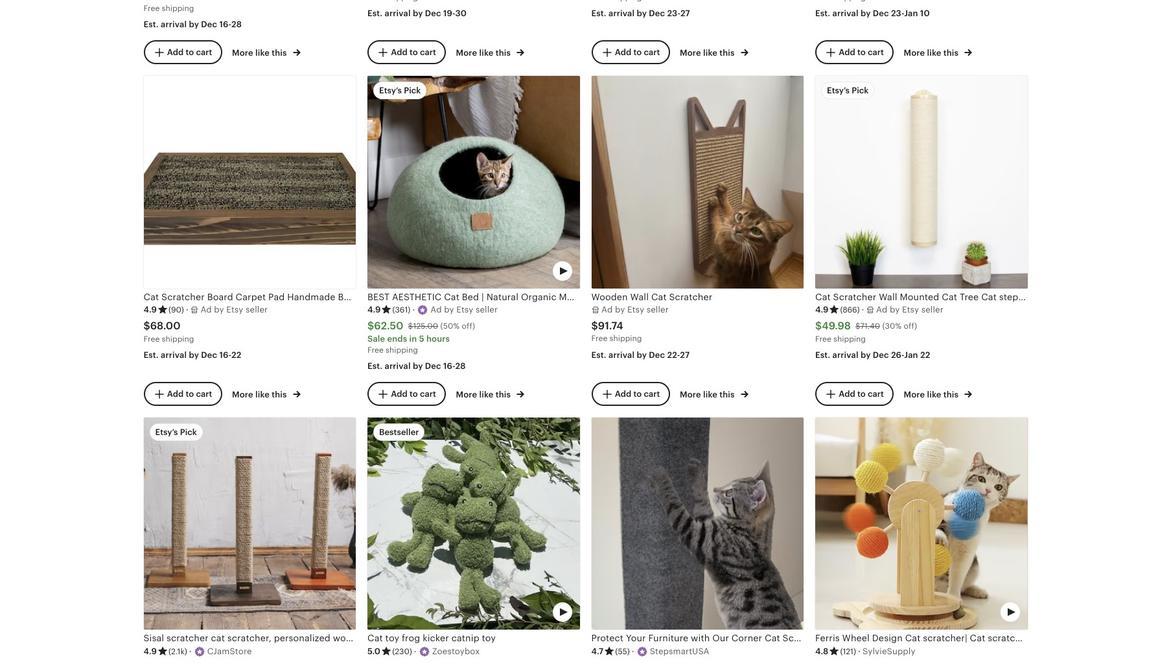 Task type: locate. For each thing, give the bounding box(es) containing it.
1 horizontal spatial etsy's
[[379, 86, 402, 95]]

10
[[921, 9, 930, 18]]

more like this link
[[232, 45, 301, 59], [456, 45, 525, 59], [680, 45, 749, 59], [904, 45, 973, 59], [232, 387, 301, 401], [456, 387, 525, 401], [680, 387, 749, 401], [904, 387, 973, 401]]

jan down the $ 49.98 $ 71.40 (30% off) free shipping
[[905, 350, 919, 360]]

more
[[232, 48, 253, 58], [456, 48, 477, 58], [680, 48, 701, 58], [904, 48, 926, 58], [232, 390, 253, 399], [456, 390, 477, 399], [680, 390, 701, 399], [904, 390, 926, 399]]

cat scratcher wall mounted cat tree cat step activity pole image
[[816, 76, 1028, 288]]

more like this
[[232, 48, 289, 58], [456, 48, 513, 58], [680, 48, 737, 58], [904, 48, 961, 58], [232, 390, 289, 399], [456, 390, 513, 399], [680, 390, 737, 399], [904, 390, 961, 399]]

· right (55) at the right bottom
[[632, 646, 635, 656]]

like
[[255, 48, 270, 58], [480, 48, 494, 58], [704, 48, 718, 58], [928, 48, 942, 58], [255, 390, 270, 399], [480, 390, 494, 399], [704, 390, 718, 399], [928, 390, 942, 399]]

est.
[[368, 9, 383, 18], [592, 9, 607, 18], [816, 9, 831, 18], [144, 20, 159, 29], [592, 350, 607, 360], [144, 350, 159, 360], [816, 350, 831, 360], [368, 361, 383, 371]]

tree
[[960, 291, 979, 302]]

cat toy frog kicker catnip toy
[[368, 633, 496, 644]]

off) for 49.98
[[904, 321, 918, 331]]

1 scratcher from the left
[[162, 291, 205, 302]]

4.9 up 49.98
[[816, 305, 829, 314]]

product video element for bestseller
[[368, 418, 580, 630]]

1 vertical spatial 16-
[[219, 350, 232, 360]]

1 22 from the left
[[232, 350, 242, 360]]

$
[[592, 320, 598, 332], [144, 320, 150, 332], [368, 320, 374, 332], [816, 320, 822, 332], [408, 321, 413, 331], [856, 321, 861, 331]]

add to cart down est. arrival by dec 23-27
[[615, 47, 660, 57]]

est. arrival by dec 16-28 down free shipping
[[144, 20, 242, 29]]

off) for 62.50
[[462, 321, 475, 331]]

1 vertical spatial 28
[[456, 361, 466, 371]]

add to cart button down the est. arrival by dec 23-jan 10 at the top right
[[816, 40, 894, 64]]

19-
[[443, 9, 456, 18]]

$ for 49.98
[[816, 320, 822, 332]]

·
[[186, 305, 189, 314], [413, 305, 415, 314], [862, 305, 865, 314], [189, 646, 192, 656], [414, 646, 417, 656], [632, 646, 635, 656], [859, 646, 861, 656]]

shipping
[[162, 4, 194, 13], [610, 334, 642, 343], [162, 334, 194, 343], [834, 334, 866, 343], [386, 345, 418, 354]]

to
[[186, 47, 194, 57], [410, 47, 418, 57], [634, 47, 642, 57], [858, 47, 866, 57], [186, 389, 194, 399], [410, 389, 418, 399], [634, 389, 642, 399], [858, 389, 866, 399]]

26-
[[892, 350, 905, 360]]

23- for 27
[[668, 9, 681, 18]]

$ down '(866)'
[[856, 321, 861, 331]]

toy right catnip
[[482, 633, 496, 644]]

2 wall from the left
[[879, 291, 898, 302]]

28
[[232, 20, 242, 29], [456, 361, 466, 371]]

1 horizontal spatial scratcher
[[670, 291, 713, 302]]

· right (90)
[[186, 305, 189, 314]]

pick
[[404, 86, 421, 95], [852, 86, 869, 95], [180, 427, 197, 437]]

by
[[413, 9, 423, 18], [637, 9, 647, 18], [861, 9, 871, 18], [189, 20, 199, 29], [637, 350, 647, 360], [189, 350, 199, 360], [861, 350, 871, 360], [413, 361, 423, 371]]

0 horizontal spatial pick
[[180, 427, 197, 437]]

$ inside $ 91.74 free shipping
[[592, 320, 598, 332]]

1 jan from the top
[[905, 9, 919, 18]]

91.74
[[598, 320, 624, 332]]

pick for (2.1k)
[[180, 427, 197, 437]]

1 vertical spatial jan
[[905, 350, 919, 360]]

add
[[167, 47, 184, 57], [391, 47, 408, 57], [615, 47, 632, 57], [839, 47, 856, 57], [167, 389, 184, 399], [391, 389, 408, 399], [615, 389, 632, 399], [839, 389, 856, 399]]

toy up (230)
[[386, 633, 400, 644]]

(30%
[[883, 321, 902, 331]]

4.9 for 68.00
[[144, 305, 157, 314]]

2 off) from the left
[[904, 321, 918, 331]]

jan
[[905, 9, 919, 18], [905, 350, 919, 360]]

· right (230)
[[414, 646, 417, 656]]

0 horizontal spatial etsy's pick
[[155, 427, 197, 437]]

0 horizontal spatial 28
[[232, 20, 242, 29]]

· right (361)
[[413, 305, 415, 314]]

add to cart down est. arrival by dec 22-27
[[615, 389, 660, 399]]

4.9 left (2.1k)
[[144, 646, 157, 656]]

62.50
[[374, 320, 404, 332]]

$ inside $ 68.00 free shipping
[[144, 320, 150, 332]]

0 horizontal spatial etsy's
[[155, 427, 178, 437]]

(230)
[[392, 647, 412, 656]]

to down est. arrival by dec 22-27
[[634, 389, 642, 399]]

1 horizontal spatial 23-
[[892, 9, 905, 18]]

add to cart button down est. arrival by dec 26-jan 22 on the right of page
[[816, 382, 894, 406]]

scratcher up '(866)'
[[834, 291, 877, 302]]

scratcher up (90)
[[162, 291, 205, 302]]

0 vertical spatial 28
[[232, 20, 242, 29]]

free
[[144, 4, 160, 13], [592, 334, 608, 343], [144, 334, 160, 343], [816, 334, 832, 343], [368, 345, 384, 354]]

cat right wooden
[[652, 291, 667, 302]]

est. arrival by dec 23-27
[[592, 9, 691, 18]]

$ left 71.40
[[816, 320, 822, 332]]

5.0
[[368, 646, 381, 656]]

protect your furniture with our corner cat scratcher: durable, two-sided, and safe for all cats - ideal cat furniture for claws and fun! image
[[592, 418, 804, 630]]

cat scratcher wall mounted cat tree cat step activity pole
[[816, 291, 1076, 302]]

cat up 49.98
[[816, 291, 831, 302]]

16-
[[219, 20, 232, 29], [219, 350, 232, 360], [443, 361, 456, 371]]

22 right 26-
[[921, 350, 931, 360]]

16- for 68.00
[[219, 350, 232, 360]]

wall right wooden
[[631, 291, 649, 302]]

0 vertical spatial jan
[[905, 9, 919, 18]]

0 horizontal spatial wall
[[631, 291, 649, 302]]

16- for 62.50
[[443, 361, 456, 371]]

(2.1k)
[[169, 647, 187, 656]]

1 horizontal spatial pick
[[404, 86, 421, 95]]

4.9 down the free
[[368, 305, 381, 314]]

off) inside the $ 49.98 $ 71.40 (30% off) free shipping
[[904, 321, 918, 331]]

kicker
[[423, 633, 449, 644]]

jan left 10
[[905, 9, 919, 18]]

est. arrival by dec 16-28 down in
[[368, 361, 466, 371]]

1 horizontal spatial 28
[[456, 361, 466, 371]]

hours
[[427, 334, 450, 343]]

etsy's
[[379, 86, 402, 95], [827, 86, 850, 95], [155, 427, 178, 437]]

pad
[[269, 291, 285, 302]]

· right '(866)'
[[862, 305, 865, 314]]

cat scratcher board carpet pad handmade box -free shipping-
[[144, 291, 431, 302]]

1 vertical spatial 27
[[680, 350, 690, 360]]

1 horizontal spatial 22
[[921, 350, 931, 360]]

1 off) from the left
[[462, 321, 475, 331]]

4.9 for 62.50
[[368, 305, 381, 314]]

toy
[[386, 633, 400, 644], [482, 633, 496, 644]]

27 for 23-
[[681, 9, 691, 18]]

0 vertical spatial est. arrival by dec 16-28
[[144, 20, 242, 29]]

1 horizontal spatial wall
[[879, 291, 898, 302]]

est. arrival by dec 16-28
[[144, 20, 242, 29], [368, 361, 466, 371]]

add up bestseller
[[391, 389, 408, 399]]

2 horizontal spatial etsy's pick
[[827, 86, 869, 95]]

etsy's pick for (866)
[[827, 86, 869, 95]]

this
[[272, 48, 287, 58], [496, 48, 511, 58], [720, 48, 735, 58], [944, 48, 959, 58], [272, 390, 287, 399], [496, 390, 511, 399], [720, 390, 735, 399], [944, 390, 959, 399]]

2 horizontal spatial pick
[[852, 86, 869, 95]]

4.9
[[144, 305, 157, 314], [368, 305, 381, 314], [816, 305, 829, 314], [144, 646, 157, 656]]

-
[[357, 291, 360, 302]]

27
[[681, 9, 691, 18], [680, 350, 690, 360]]

1 horizontal spatial off)
[[904, 321, 918, 331]]

product video element
[[368, 76, 580, 288], [368, 418, 580, 630], [816, 418, 1028, 630]]

(866)
[[841, 305, 860, 314]]

free inside $ 68.00 free shipping
[[144, 334, 160, 343]]

mounted
[[900, 291, 940, 302]]

est. arrival by dec 16-22
[[144, 350, 242, 360]]

· for (121)
[[859, 646, 861, 656]]

· for (866)
[[862, 305, 865, 314]]

etsy's pick
[[379, 86, 421, 95], [827, 86, 869, 95], [155, 427, 197, 437]]

off)
[[462, 321, 475, 331], [904, 321, 918, 331]]

free inside the $ 49.98 $ 71.40 (30% off) free shipping
[[816, 334, 832, 343]]

2 jan from the top
[[905, 350, 919, 360]]

scratcher up 22-
[[670, 291, 713, 302]]

$ down wooden
[[592, 320, 598, 332]]

cat scratcher board carpet pad handmade box -free shipping- image
[[144, 76, 356, 288]]

cat
[[144, 291, 159, 302], [652, 291, 667, 302], [816, 291, 831, 302], [942, 291, 958, 302], [982, 291, 997, 302], [368, 633, 383, 644]]

add to cart button
[[144, 40, 222, 64], [368, 40, 446, 64], [592, 40, 670, 64], [816, 40, 894, 64], [144, 382, 222, 406], [368, 382, 446, 406], [592, 382, 670, 406], [816, 382, 894, 406]]

wall
[[631, 291, 649, 302], [879, 291, 898, 302]]

2 27 from the top
[[680, 350, 690, 360]]

1 toy from the left
[[386, 633, 400, 644]]

2 23- from the left
[[892, 9, 905, 18]]

2 vertical spatial 16-
[[443, 361, 456, 371]]

bestseller
[[379, 427, 419, 437]]

$ for 91.74
[[592, 320, 598, 332]]

2 horizontal spatial etsy's
[[827, 86, 850, 95]]

0 horizontal spatial 23-
[[668, 9, 681, 18]]

off) inside the $ 62.50 $ 125.00 (50% off) sale ends in 5 hours free shipping
[[462, 321, 475, 331]]

71.40
[[861, 321, 881, 331]]

49.98
[[822, 320, 851, 332]]

cat left tree
[[942, 291, 958, 302]]

wooden wall cat scratcher
[[592, 291, 713, 302]]

$ for 62.50
[[368, 320, 374, 332]]

to down the est. arrival by dec 23-jan 10 at the top right
[[858, 47, 866, 57]]

wall up (30%
[[879, 291, 898, 302]]

$ up est. arrival by dec 16-22
[[144, 320, 150, 332]]

catnip
[[452, 633, 480, 644]]

22 down carpet
[[232, 350, 242, 360]]

1 23- from the left
[[668, 9, 681, 18]]

$ for 68.00
[[144, 320, 150, 332]]

off) right (30%
[[904, 321, 918, 331]]

cart
[[196, 47, 212, 57], [420, 47, 436, 57], [644, 47, 660, 57], [868, 47, 884, 57], [196, 389, 212, 399], [420, 389, 436, 399], [644, 389, 660, 399], [868, 389, 884, 399]]

23-
[[668, 9, 681, 18], [892, 9, 905, 18]]

free
[[360, 291, 382, 302]]

add to cart button down est. arrival by dec 19-30
[[368, 40, 446, 64]]

est. arrival by dec 22-27
[[592, 350, 690, 360]]

0 vertical spatial 27
[[681, 9, 691, 18]]

$ up the sale on the left bottom of the page
[[368, 320, 374, 332]]

(90)
[[169, 305, 184, 314]]

arrival
[[385, 9, 411, 18], [609, 9, 635, 18], [833, 9, 859, 18], [161, 20, 187, 29], [609, 350, 635, 360], [161, 350, 187, 360], [833, 350, 859, 360], [385, 361, 411, 371]]

in
[[410, 334, 417, 343]]

1 horizontal spatial toy
[[482, 633, 496, 644]]

ferris wheel design cat scratcher| cat scratching post | modern cat furniture |wood cat scratcher| sisal balls&wood base| unique cat tree image
[[816, 418, 1028, 630]]

4.7
[[592, 646, 604, 656]]

dec
[[425, 9, 441, 18], [649, 9, 665, 18], [873, 9, 889, 18], [201, 20, 217, 29], [649, 350, 665, 360], [201, 350, 217, 360], [873, 350, 889, 360], [425, 361, 441, 371]]

0 horizontal spatial off)
[[462, 321, 475, 331]]

0 horizontal spatial 22
[[232, 350, 242, 360]]

sale
[[368, 334, 385, 343]]

· right (121)
[[859, 646, 861, 656]]

add to cart
[[167, 47, 212, 57], [391, 47, 436, 57], [615, 47, 660, 57], [839, 47, 884, 57], [167, 389, 212, 399], [391, 389, 436, 399], [615, 389, 660, 399], [839, 389, 884, 399]]

to down free shipping
[[186, 47, 194, 57]]

0 horizontal spatial toy
[[386, 633, 400, 644]]

· right (2.1k)
[[189, 646, 192, 656]]

add to cart down the est. arrival by dec 23-jan 10 at the top right
[[839, 47, 884, 57]]

off) right '(50%'
[[462, 321, 475, 331]]

1 vertical spatial est. arrival by dec 16-28
[[368, 361, 466, 371]]

free shipping
[[144, 4, 194, 13]]

2 22 from the left
[[921, 350, 931, 360]]

to up bestseller
[[410, 389, 418, 399]]

best aesthetic cat bed | natural organic merino felt wool | soft, wholesome, cute | #1 modern "cat corner" cave | handmade round style image
[[368, 76, 580, 288]]

to down est. arrival by dec 23-27
[[634, 47, 642, 57]]

4.9 up 68.00
[[144, 305, 157, 314]]

1 27 from the top
[[681, 9, 691, 18]]

22
[[232, 350, 242, 360], [921, 350, 931, 360]]

add to cart button down free shipping
[[144, 40, 222, 64]]

0 horizontal spatial scratcher
[[162, 291, 205, 302]]

$ 62.50 $ 125.00 (50% off) sale ends in 5 hours free shipping
[[368, 320, 475, 354]]

2 horizontal spatial scratcher
[[834, 291, 877, 302]]

3 scratcher from the left
[[834, 291, 877, 302]]

box
[[338, 291, 354, 302]]

scratcher
[[162, 291, 205, 302], [670, 291, 713, 302], [834, 291, 877, 302]]

est. arrival by dec 19-30
[[368, 9, 467, 18]]



Task type: describe. For each thing, give the bounding box(es) containing it.
68.00
[[150, 320, 181, 332]]

(121)
[[841, 647, 857, 656]]

· for (2.1k)
[[189, 646, 192, 656]]

scratcher for 68.00
[[162, 291, 205, 302]]

pole
[[1057, 291, 1076, 302]]

(55)
[[616, 647, 630, 656]]

(50%
[[441, 321, 460, 331]]

1 horizontal spatial est. arrival by dec 16-28
[[368, 361, 466, 371]]

0 horizontal spatial est. arrival by dec 16-28
[[144, 20, 242, 29]]

add to cart down est. arrival by dec 19-30
[[391, 47, 436, 57]]

shipping inside $ 68.00 free shipping
[[162, 334, 194, 343]]

23- for jan
[[892, 9, 905, 18]]

etsy's for (2.1k)
[[155, 427, 178, 437]]

jan for 23-
[[905, 9, 919, 18]]

step
[[1000, 291, 1019, 302]]

free inside $ 91.74 free shipping
[[592, 334, 608, 343]]

1 wall from the left
[[631, 291, 649, 302]]

add to cart button down est. arrival by dec 22-27
[[592, 382, 670, 406]]

· for (55)
[[632, 646, 635, 656]]

30
[[456, 9, 467, 18]]

scratcher for 49.98
[[834, 291, 877, 302]]

sisal scratcher cat scratcher, personalized wooden cat scratching post, cat toy personalized, different colors of wood, 20 metrs of rope image
[[144, 418, 356, 630]]

cat up 68.00
[[144, 291, 159, 302]]

add to cart button up bestseller
[[368, 382, 446, 406]]

add down est. arrival by dec 19-30
[[391, 47, 408, 57]]

$ 91.74 free shipping
[[592, 320, 642, 343]]

$ 68.00 free shipping
[[144, 320, 194, 343]]

add down est. arrival by dec 22-27
[[615, 389, 632, 399]]

27 for 22-
[[680, 350, 690, 360]]

· for (90)
[[186, 305, 189, 314]]

shipping inside the $ 62.50 $ 125.00 (50% off) sale ends in 5 hours free shipping
[[386, 345, 418, 354]]

0 vertical spatial 16-
[[219, 20, 232, 29]]

$ 49.98 $ 71.40 (30% off) free shipping
[[816, 320, 918, 343]]

frog
[[402, 633, 420, 644]]

to down est. arrival by dec 26-jan 22 on the right of page
[[858, 389, 866, 399]]

shipping-
[[384, 291, 431, 302]]

cat right tree
[[982, 291, 997, 302]]

ends
[[387, 334, 407, 343]]

add to cart button down est. arrival by dec 16-22
[[144, 382, 222, 406]]

wooden wall cat scratcher image
[[592, 76, 804, 288]]

5
[[419, 334, 425, 343]]

add down est. arrival by dec 26-jan 22 on the right of page
[[839, 389, 856, 399]]

4.9 for 49.98
[[816, 305, 829, 314]]

product video element for etsy's pick
[[368, 76, 580, 288]]

add to cart button down est. arrival by dec 23-27
[[592, 40, 670, 64]]

(361)
[[393, 305, 411, 314]]

activity
[[1021, 291, 1055, 302]]

add down est. arrival by dec 16-22
[[167, 389, 184, 399]]

add down est. arrival by dec 23-27
[[615, 47, 632, 57]]

22-
[[668, 350, 680, 360]]

etsy's for (866)
[[827, 86, 850, 95]]

2 toy from the left
[[482, 633, 496, 644]]

shipping inside the $ 49.98 $ 71.40 (30% off) free shipping
[[834, 334, 866, 343]]

to down est. arrival by dec 16-22
[[186, 389, 194, 399]]

add to cart down est. arrival by dec 26-jan 22 on the right of page
[[839, 389, 884, 399]]

add down free shipping
[[167, 47, 184, 57]]

est. arrival by dec 23-jan 10
[[816, 9, 930, 18]]

to down est. arrival by dec 19-30
[[410, 47, 418, 57]]

· for (361)
[[413, 305, 415, 314]]

add to cart up bestseller
[[391, 389, 436, 399]]

wooden
[[592, 291, 628, 302]]

est. arrival by dec 26-jan 22
[[816, 350, 931, 360]]

add to cart down free shipping
[[167, 47, 212, 57]]

add to cart down est. arrival by dec 16-22
[[167, 389, 212, 399]]

1 horizontal spatial etsy's pick
[[379, 86, 421, 95]]

cat up 5.0 at the left bottom of the page
[[368, 633, 383, 644]]

handmade
[[287, 291, 336, 302]]

· for (230)
[[414, 646, 417, 656]]

shipping inside $ 91.74 free shipping
[[610, 334, 642, 343]]

4.8
[[816, 646, 829, 656]]

carpet
[[236, 291, 266, 302]]

etsy's pick for (2.1k)
[[155, 427, 197, 437]]

2 scratcher from the left
[[670, 291, 713, 302]]

free inside the $ 62.50 $ 125.00 (50% off) sale ends in 5 hours free shipping
[[368, 345, 384, 354]]

cat toy frog kicker catnip toy image
[[368, 418, 580, 630]]

$ up in
[[408, 321, 413, 331]]

add down the est. arrival by dec 23-jan 10 at the top right
[[839, 47, 856, 57]]

125.00
[[413, 321, 438, 331]]

board
[[207, 291, 233, 302]]

jan for 26-
[[905, 350, 919, 360]]

pick for (866)
[[852, 86, 869, 95]]



Task type: vqa. For each thing, say whether or not it's contained in the screenshot.
animals for are
no



